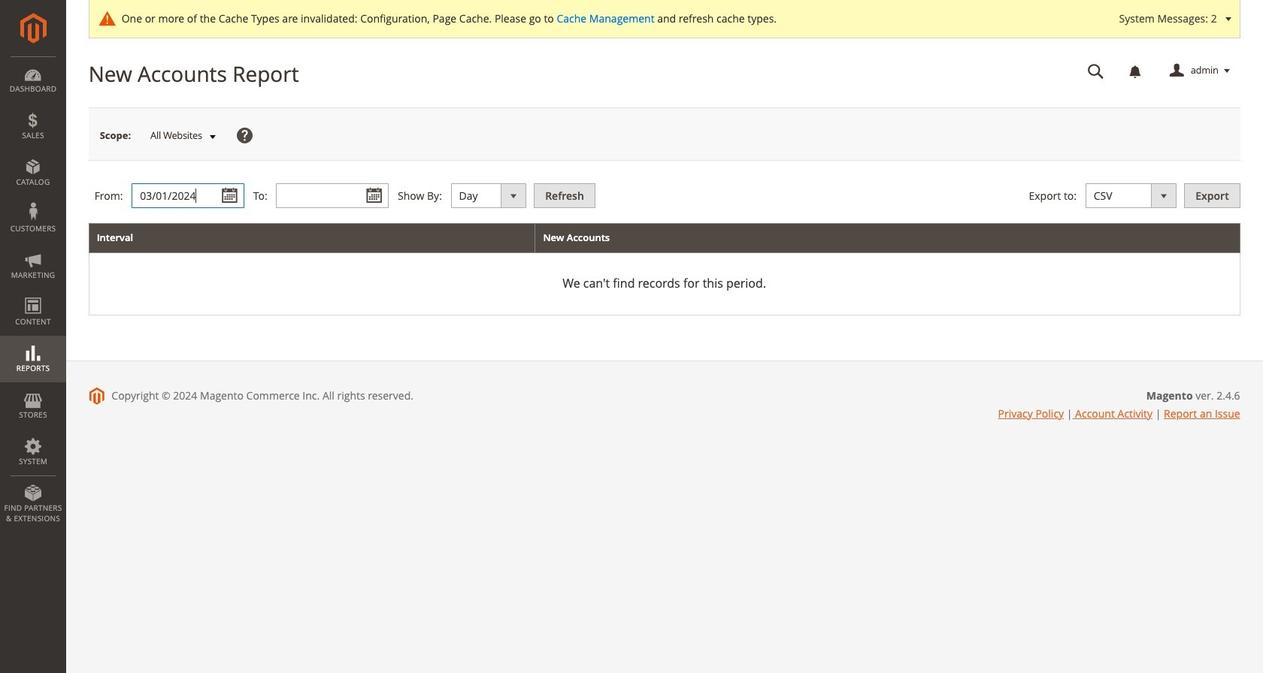 Task type: describe. For each thing, give the bounding box(es) containing it.
magento admin panel image
[[20, 13, 46, 44]]



Task type: locate. For each thing, give the bounding box(es) containing it.
menu bar
[[0, 56, 66, 532]]

None text field
[[1077, 58, 1115, 84], [132, 184, 244, 208], [276, 184, 389, 208], [1077, 58, 1115, 84], [132, 184, 244, 208], [276, 184, 389, 208]]



